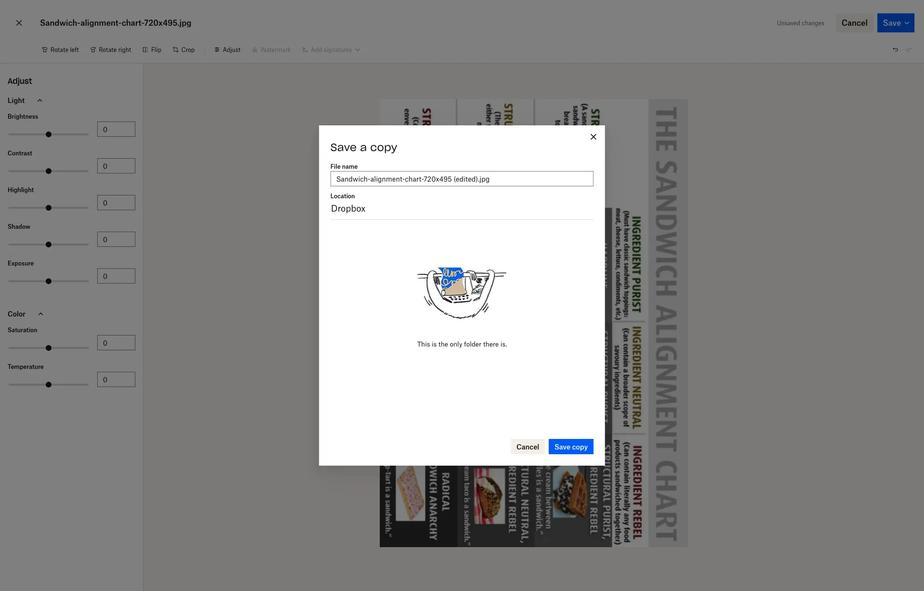 Task type: locate. For each thing, give the bounding box(es) containing it.
save inside button
[[555, 443, 571, 451]]

only
[[450, 340, 463, 348]]

Exposure number field
[[103, 271, 130, 281]]

save up file name
[[331, 141, 357, 154]]

adjust
[[8, 76, 32, 86]]

cancel
[[517, 443, 540, 451]]

save a copy
[[331, 141, 398, 154]]

this is the only folder there is.
[[417, 340, 507, 348]]

save copy
[[555, 443, 588, 451]]

is
[[432, 340, 437, 348]]

this
[[417, 340, 430, 348]]

shadow
[[8, 223, 30, 230]]

alert
[[702, 348, 913, 591]]

name
[[342, 163, 358, 170]]

Highlight range field
[[9, 207, 89, 209]]

cancel button
[[511, 439, 545, 455]]

unsaved
[[778, 19, 801, 26]]

brightness
[[8, 113, 38, 120]]

0 horizontal spatial save
[[331, 141, 357, 154]]

0 vertical spatial copy
[[371, 141, 398, 154]]

1 vertical spatial copy
[[573, 443, 588, 451]]

location
[[331, 192, 355, 200]]

alignment-
[[81, 18, 122, 27]]

sandwich-
[[40, 18, 81, 27]]

save copy button
[[549, 439, 594, 455]]

Temperature range field
[[9, 384, 89, 386]]

1 horizontal spatial save
[[555, 443, 571, 451]]

changes
[[803, 19, 825, 26]]

save right the cancel button
[[555, 443, 571, 451]]

save
[[331, 141, 357, 154], [555, 443, 571, 451]]

Contrast number field
[[103, 161, 130, 171]]

0 vertical spatial save
[[331, 141, 357, 154]]

Temperature number field
[[103, 374, 130, 385]]

0 horizontal spatial copy
[[371, 141, 398, 154]]

Saturation number field
[[103, 338, 130, 348]]

1 vertical spatial save
[[555, 443, 571, 451]]

unsaved changes
[[778, 19, 825, 26]]

Shadow range field
[[9, 244, 89, 246]]

New name for the copy of the file text field
[[337, 174, 588, 184]]

save for save a copy
[[331, 141, 357, 154]]

1 horizontal spatial copy
[[573, 443, 588, 451]]

copy
[[371, 141, 398, 154], [573, 443, 588, 451]]

file name
[[331, 163, 358, 170]]

copy inside button
[[573, 443, 588, 451]]



Task type: describe. For each thing, give the bounding box(es) containing it.
Highlight number field
[[103, 197, 130, 208]]

folder
[[464, 340, 482, 348]]

Exposure range field
[[9, 280, 89, 282]]

save a copy dialog
[[319, 125, 606, 466]]

Brightness range field
[[9, 134, 89, 135]]

temperature
[[8, 363, 44, 370]]

light
[[8, 96, 25, 104]]

there
[[484, 340, 499, 348]]

highlight
[[8, 186, 34, 193]]

contrast
[[8, 150, 32, 157]]

sandwich-alignment-chart-720x495.jpg
[[40, 18, 192, 27]]

is.
[[501, 340, 507, 348]]

Saturation range field
[[9, 347, 89, 349]]

exposure
[[8, 260, 34, 267]]

chart-
[[122, 18, 144, 27]]

Contrast range field
[[9, 170, 89, 172]]

save for save copy
[[555, 443, 571, 451]]

720x495.jpg
[[144, 18, 192, 27]]

the
[[439, 340, 449, 348]]

file
[[331, 163, 341, 170]]

Shadow number field
[[103, 234, 130, 245]]

light button
[[0, 89, 143, 112]]

dropbox
[[331, 203, 366, 213]]

color
[[8, 310, 25, 318]]

saturation
[[8, 326, 37, 334]]

close image
[[13, 15, 25, 31]]

color button
[[0, 303, 143, 325]]

Brightness number field
[[103, 124, 130, 135]]

a
[[360, 141, 367, 154]]



Task type: vqa. For each thing, say whether or not it's contained in the screenshot.
Color dropdown button
yes



